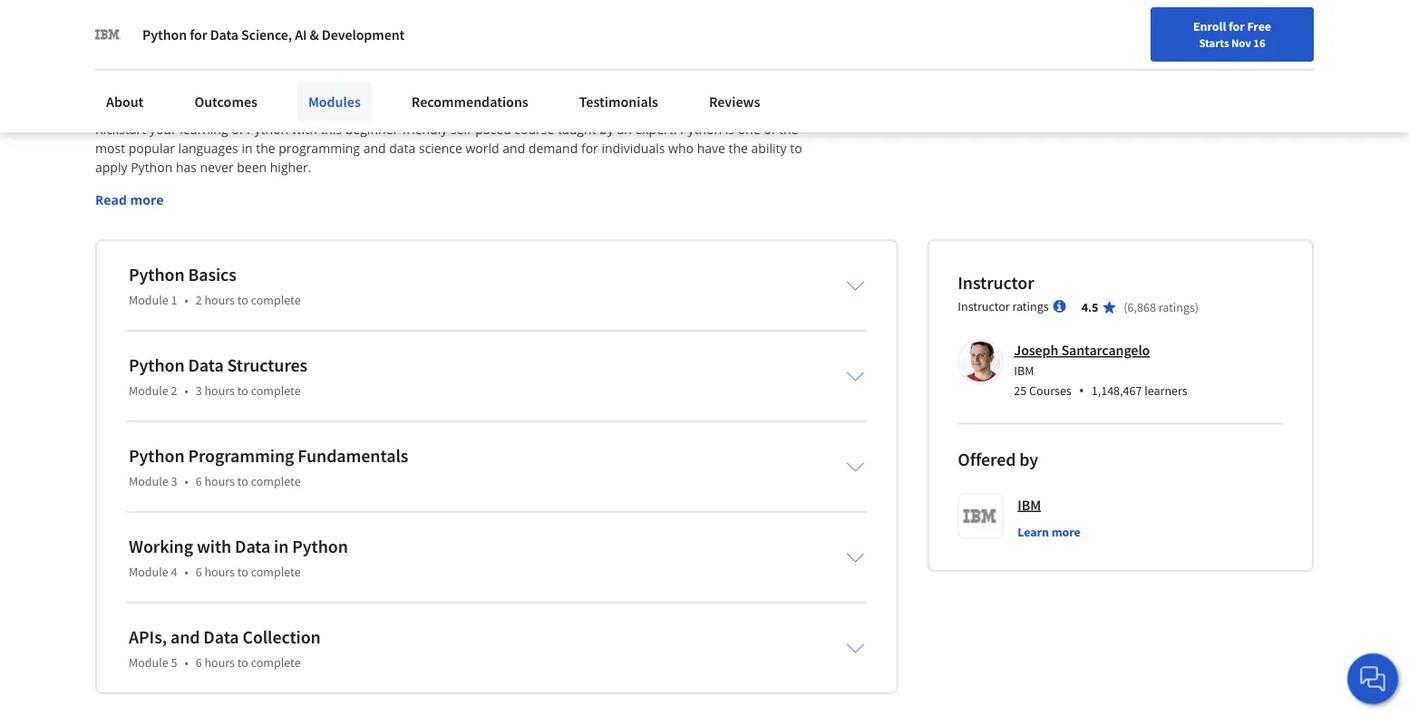 Task type: vqa. For each thing, say whether or not it's contained in the screenshot.


Task type: locate. For each thing, give the bounding box(es) containing it.
popular
[[129, 140, 175, 158]]

for down taught
[[581, 140, 598, 158]]

data inside working with data in python module 4 • 6 hours to complete
[[235, 536, 270, 559]]

learn more button
[[1018, 524, 1081, 542]]

1 module from the top
[[129, 293, 168, 309]]

in
[[319, 66, 340, 98], [242, 140, 253, 158], [274, 536, 289, 559]]

with right working
[[197, 536, 231, 559]]

1 horizontal spatial the
[[729, 140, 748, 158]]

2 6 from the top
[[196, 565, 202, 581]]

ibm up 25
[[1014, 363, 1034, 379]]

1 horizontal spatial for
[[581, 140, 598, 158]]

4 module from the top
[[129, 565, 168, 581]]

complete up structures
[[251, 293, 301, 309]]

1 vertical spatial 6
[[196, 565, 202, 581]]

1 vertical spatial 3
[[171, 474, 177, 490]]

1 horizontal spatial and
[[363, 140, 386, 158]]

1 hours from the top
[[204, 293, 235, 309]]

5 inside apis, and data collection module 5 • 6 hours to complete
[[171, 655, 177, 672]]

0 vertical spatial 3
[[196, 383, 202, 400]]

hours
[[204, 293, 235, 309], [204, 383, 235, 400], [204, 474, 235, 490], [204, 565, 235, 581], [204, 655, 235, 672]]

friendly
[[402, 121, 447, 138]]

ratings right 6,868
[[1159, 300, 1195, 316]]

offered
[[958, 449, 1016, 471]]

data inside apis, and data collection module 5 • 6 hours to complete
[[203, 627, 239, 649]]

python inside working with data in python module 4 • 6 hours to complete
[[292, 536, 348, 559]]

1 instructor from the top
[[958, 272, 1034, 295]]

1 horizontal spatial with
[[292, 121, 317, 138]]

to right 1
[[237, 293, 248, 309]]

python basics module 1 • 2 hours to complete
[[129, 264, 301, 309]]

( 6,868 ratings )
[[1124, 300, 1199, 316]]

3 up working
[[171, 474, 177, 490]]

2 of from the left
[[764, 121, 776, 138]]

for for enroll
[[1229, 18, 1245, 34]]

data for and
[[203, 627, 239, 649]]

instructor up instructor ratings
[[958, 272, 1034, 295]]

and down paced
[[503, 140, 525, 158]]

data inside python data structures module 2 • 3 hours to complete
[[188, 355, 224, 377]]

to right ability
[[790, 140, 802, 158]]

module inside python data structures module 2 • 3 hours to complete
[[129, 383, 168, 400]]

are
[[163, 66, 198, 98]]

1 vertical spatial with
[[197, 536, 231, 559]]

0 vertical spatial 6
[[196, 474, 202, 490]]

1
[[171, 293, 177, 309]]

0 horizontal spatial 3
[[171, 474, 177, 490]]

1 horizontal spatial of
[[764, 121, 776, 138]]

data left collection
[[203, 627, 239, 649]]

6,868
[[1128, 300, 1156, 316]]

5
[[203, 66, 216, 98], [171, 655, 177, 672]]

ibm link
[[1018, 494, 1041, 517]]

1 vertical spatial more
[[1052, 525, 1081, 541]]

2 horizontal spatial for
[[1229, 18, 1245, 34]]

more
[[130, 192, 164, 209], [1052, 525, 1081, 541]]

0 vertical spatial ibm
[[1014, 363, 1034, 379]]

)
[[1195, 300, 1199, 316]]

for inside enroll for free starts nov 16
[[1229, 18, 1245, 34]]

programming
[[188, 445, 294, 468]]

2 inside python basics module 1 • 2 hours to complete
[[196, 293, 202, 309]]

2
[[196, 293, 202, 309], [171, 383, 177, 400]]

apis,
[[129, 627, 167, 649]]

0 horizontal spatial 2
[[171, 383, 177, 400]]

kickstart your learning of python with this beginner-friendly self-paced course taught by an expert. python is one of the most popular languages in the programming and data science world and demand for individuals who have the ability to apply python has never been higher.
[[95, 121, 805, 177]]

0 vertical spatial 2
[[196, 293, 202, 309]]

1 horizontal spatial in
[[274, 536, 289, 559]]

2 complete from the top
[[251, 383, 301, 400]]

hours inside python programming fundamentals module 3 • 6 hours to complete
[[204, 474, 235, 490]]

4 complete from the top
[[251, 565, 301, 581]]

3 complete from the top
[[251, 474, 301, 490]]

programming
[[279, 140, 360, 158]]

free
[[1247, 18, 1271, 34]]

to down collection
[[237, 655, 248, 672]]

2 module from the top
[[129, 383, 168, 400]]

2 instructor from the top
[[958, 299, 1010, 315]]

and
[[363, 140, 386, 158], [503, 140, 525, 158], [170, 627, 200, 649]]

hours inside python basics module 1 • 2 hours to complete
[[204, 293, 235, 309]]

coursera career certificate image
[[971, 0, 1273, 26]]

apis, and data collection module 5 • 6 hours to complete
[[129, 627, 321, 672]]

2 horizontal spatial in
[[319, 66, 340, 98]]

1 vertical spatial 5
[[171, 655, 177, 672]]

to inside python data structures module 2 • 3 hours to complete
[[237, 383, 248, 400]]

course up the demand
[[514, 121, 554, 138]]

0 vertical spatial in
[[319, 66, 340, 98]]

reviews link
[[698, 82, 771, 122]]

5 module from the top
[[129, 655, 168, 672]]

learning
[[180, 121, 228, 138]]

complete
[[251, 293, 301, 309], [251, 383, 301, 400], [251, 474, 301, 490], [251, 565, 301, 581], [251, 655, 301, 672]]

with up programming
[[292, 121, 317, 138]]

menu item
[[1029, 18, 1145, 77]]

data
[[210, 25, 238, 44], [188, 355, 224, 377], [235, 536, 270, 559], [203, 627, 239, 649]]

data down python programming fundamentals module 3 • 6 hours to complete
[[235, 536, 270, 559]]

the up ability
[[779, 121, 798, 138]]

chat with us image
[[1358, 665, 1387, 694]]

ratings up joseph
[[1012, 299, 1049, 315]]

0 vertical spatial by
[[600, 121, 614, 138]]

3 hours from the top
[[204, 474, 235, 490]]

of up ability
[[764, 121, 776, 138]]

1 vertical spatial instructor
[[958, 299, 1010, 315]]

1 horizontal spatial 3
[[196, 383, 202, 400]]

who
[[668, 140, 694, 158]]

self-
[[451, 121, 475, 138]]

0 horizontal spatial ratings
[[1012, 299, 1049, 315]]

ibm up learn
[[1018, 497, 1041, 515]]

course
[[391, 66, 462, 98], [514, 121, 554, 138]]

and right apis,
[[170, 627, 200, 649]]

0 horizontal spatial of
[[231, 121, 243, 138]]

0 horizontal spatial and
[[170, 627, 200, 649]]

learners
[[1145, 383, 1188, 399]]

instructor up joseph santarcangelo image
[[958, 299, 1010, 315]]

complete down collection
[[251, 655, 301, 672]]

testimonials link
[[568, 82, 669, 122]]

2 hours from the top
[[204, 383, 235, 400]]

data left science,
[[210, 25, 238, 44]]

to
[[790, 140, 802, 158], [237, 293, 248, 309], [237, 383, 248, 400], [237, 474, 248, 490], [237, 565, 248, 581], [237, 655, 248, 672]]

more right read
[[130, 192, 164, 209]]

about link
[[95, 82, 155, 122]]

None search field
[[258, 11, 657, 48]]

to down programming
[[237, 474, 248, 490]]

courses
[[1029, 383, 1072, 399]]

instructor for instructor
[[958, 272, 1034, 295]]

enroll
[[1193, 18, 1226, 34]]

1 horizontal spatial more
[[1052, 525, 1081, 541]]

1 horizontal spatial course
[[514, 121, 554, 138]]

of
[[231, 121, 243, 138], [764, 121, 776, 138]]

1 vertical spatial this
[[320, 121, 342, 138]]

0 horizontal spatial in
[[242, 140, 253, 158]]

with
[[292, 121, 317, 138], [197, 536, 231, 559]]

never
[[200, 159, 234, 177]]

2 vertical spatial 6
[[196, 655, 202, 672]]

3 up programming
[[196, 383, 202, 400]]

1 6 from the top
[[196, 474, 202, 490]]

1 horizontal spatial 2
[[196, 293, 202, 309]]

0 vertical spatial more
[[130, 192, 164, 209]]

by
[[600, 121, 614, 138], [1020, 449, 1038, 471]]

0 horizontal spatial by
[[600, 121, 614, 138]]

recommendations
[[412, 92, 528, 111]]

this down development
[[345, 66, 386, 98]]

data left structures
[[188, 355, 224, 377]]

6
[[196, 474, 202, 490], [196, 565, 202, 581], [196, 655, 202, 672]]

by inside kickstart your learning of python with this beginner-friendly self-paced course taught by an expert. python is one of the most popular languages in the programming and data science world and demand for individuals who have the ability to apply python has never been higher.
[[600, 121, 614, 138]]

to right 4 in the left of the page
[[237, 565, 248, 581]]

and down "beginner-"
[[363, 140, 386, 158]]

1 complete from the top
[[251, 293, 301, 309]]

world
[[466, 140, 499, 158]]

3 module from the top
[[129, 474, 168, 490]]

science
[[419, 140, 462, 158]]

1 vertical spatial course
[[514, 121, 554, 138]]

1 vertical spatial 2
[[171, 383, 177, 400]]

demand
[[529, 140, 578, 158]]

complete inside python data structures module 2 • 3 hours to complete
[[251, 383, 301, 400]]

to down structures
[[237, 383, 248, 400]]

more right learn
[[1052, 525, 1081, 541]]

module inside python programming fundamentals module 3 • 6 hours to complete
[[129, 474, 168, 490]]

been
[[237, 159, 267, 177]]

by right offered
[[1020, 449, 1038, 471]]

3 inside python programming fundamentals module 3 • 6 hours to complete
[[171, 474, 177, 490]]

0 vertical spatial 5
[[203, 66, 216, 98]]

0 horizontal spatial this
[[320, 121, 342, 138]]

1 horizontal spatial by
[[1020, 449, 1038, 471]]

0 horizontal spatial the
[[256, 140, 275, 158]]

joseph santarcangelo ibm 25 courses • 1,148,467 learners
[[1014, 342, 1188, 401]]

beginner-
[[345, 121, 402, 138]]

the up been
[[256, 140, 275, 158]]

0 vertical spatial with
[[292, 121, 317, 138]]

complete down programming
[[251, 474, 301, 490]]

0 horizontal spatial with
[[197, 536, 231, 559]]

hours inside apis, and data collection module 5 • 6 hours to complete
[[204, 655, 235, 672]]

ratings
[[1012, 299, 1049, 315], [1159, 300, 1195, 316]]

complete up collection
[[251, 565, 301, 581]]

5 complete from the top
[[251, 655, 301, 672]]

of down outcomes
[[231, 121, 243, 138]]

0 horizontal spatial 5
[[171, 655, 177, 672]]

reviews
[[709, 92, 760, 111]]

3 6 from the top
[[196, 655, 202, 672]]

5 hours from the top
[[204, 655, 235, 672]]

for up are
[[190, 25, 207, 44]]

1 horizontal spatial this
[[345, 66, 386, 98]]

python inside python programming fundamentals module 3 • 6 hours to complete
[[129, 445, 185, 468]]

0 vertical spatial instructor
[[958, 272, 1034, 295]]

1 vertical spatial in
[[242, 140, 253, 158]]

• inside apis, and data collection module 5 • 6 hours to complete
[[184, 655, 188, 672]]

for
[[1229, 18, 1245, 34], [190, 25, 207, 44], [581, 140, 598, 158]]

course up friendly
[[391, 66, 462, 98]]

2 vertical spatial in
[[274, 536, 289, 559]]

6 inside python programming fundamentals module 3 • 6 hours to complete
[[196, 474, 202, 490]]

0 horizontal spatial course
[[391, 66, 462, 98]]

4 hours from the top
[[204, 565, 235, 581]]

complete inside apis, and data collection module 5 • 6 hours to complete
[[251, 655, 301, 672]]

course inside kickstart your learning of python with this beginner-friendly self-paced course taught by an expert. python is one of the most popular languages in the programming and data science world and demand for individuals who have the ability to apply python has never been higher.
[[514, 121, 554, 138]]

6 inside working with data in python module 4 • 6 hours to complete
[[196, 565, 202, 581]]

0 horizontal spatial for
[[190, 25, 207, 44]]

this up programming
[[320, 121, 342, 138]]

for up the nov
[[1229, 18, 1245, 34]]

&
[[310, 25, 319, 44]]

working with data in python module 4 • 6 hours to complete
[[129, 536, 348, 581]]

complete down structures
[[251, 383, 301, 400]]

module
[[129, 293, 168, 309], [129, 383, 168, 400], [129, 474, 168, 490], [129, 565, 168, 581], [129, 655, 168, 672]]

ibm
[[1014, 363, 1034, 379], [1018, 497, 1041, 515]]

kickstart
[[95, 121, 146, 138]]

one
[[738, 121, 760, 138]]

the down is
[[729, 140, 748, 158]]

collection
[[243, 627, 321, 649]]

3 inside python data structures module 2 • 3 hours to complete
[[196, 383, 202, 400]]

module inside python basics module 1 • 2 hours to complete
[[129, 293, 168, 309]]

0 horizontal spatial more
[[130, 192, 164, 209]]

•
[[184, 293, 188, 309], [1079, 381, 1084, 401], [184, 383, 188, 400], [184, 474, 188, 490], [184, 565, 188, 581], [184, 655, 188, 672]]

python
[[142, 25, 187, 44], [247, 121, 288, 138], [680, 121, 722, 138], [131, 159, 173, 177], [129, 264, 185, 287], [129, 355, 185, 377], [129, 445, 185, 468], [292, 536, 348, 559]]

by left "an"
[[600, 121, 614, 138]]



Task type: describe. For each thing, give the bounding box(es) containing it.
complete inside python programming fundamentals module 3 • 6 hours to complete
[[251, 474, 301, 490]]

has
[[176, 159, 197, 177]]

apply
[[95, 159, 127, 177]]

expert.
[[635, 121, 677, 138]]

this inside kickstart your learning of python with this beginner-friendly self-paced course taught by an expert. python is one of the most popular languages in the programming and data science world and demand for individuals who have the ability to apply python has never been higher.
[[320, 121, 342, 138]]

joseph santarcangelo image
[[961, 343, 1000, 382]]

• inside python data structures module 2 • 3 hours to complete
[[184, 383, 188, 400]]

module inside working with data in python module 4 • 6 hours to complete
[[129, 565, 168, 581]]

• inside python basics module 1 • 2 hours to complete
[[184, 293, 188, 309]]

recommendations link
[[401, 82, 539, 122]]

1 horizontal spatial ratings
[[1159, 300, 1195, 316]]

ibm inside joseph santarcangelo ibm 25 courses • 1,148,467 learners
[[1014, 363, 1034, 379]]

learn
[[1018, 525, 1049, 541]]

0 vertical spatial this
[[345, 66, 386, 98]]

individuals
[[602, 140, 665, 158]]

1 vertical spatial ibm
[[1018, 497, 1041, 515]]

to inside working with data in python module 4 • 6 hours to complete
[[237, 565, 248, 581]]

and inside apis, and data collection module 5 • 6 hours to complete
[[170, 627, 200, 649]]

taught
[[558, 121, 596, 138]]

modules link
[[297, 82, 372, 122]]

science,
[[241, 25, 292, 44]]

read
[[95, 192, 127, 209]]

to inside apis, and data collection module 5 • 6 hours to complete
[[237, 655, 248, 672]]

in inside kickstart your learning of python with this beginner-friendly self-paced course taught by an expert. python is one of the most popular languages in the programming and data science world and demand for individuals who have the ability to apply python has never been higher.
[[242, 140, 253, 158]]

2 horizontal spatial the
[[779, 121, 798, 138]]

development
[[322, 25, 405, 44]]

in inside working with data in python module 4 • 6 hours to complete
[[274, 536, 289, 559]]

2 horizontal spatial and
[[503, 140, 525, 158]]

4.5
[[1081, 300, 1098, 316]]

your
[[149, 121, 177, 138]]

higher.
[[270, 159, 311, 177]]

complete inside working with data in python module 4 • 6 hours to complete
[[251, 565, 301, 581]]

is
[[725, 121, 734, 138]]

joseph
[[1014, 342, 1059, 360]]

ai
[[295, 25, 307, 44]]

• inside working with data in python module 4 • 6 hours to complete
[[184, 565, 188, 581]]

there are 5 modules in this course
[[95, 66, 462, 98]]

an
[[617, 121, 632, 138]]

for for python
[[190, 25, 207, 44]]

starts
[[1199, 35, 1229, 50]]

for inside kickstart your learning of python with this beginner-friendly self-paced course taught by an expert. python is one of the most popular languages in the programming and data science world and demand for individuals who have the ability to apply python has never been higher.
[[581, 140, 598, 158]]

most
[[95, 140, 125, 158]]

25
[[1014, 383, 1027, 399]]

ability
[[751, 140, 787, 158]]

4
[[171, 565, 177, 581]]

1,148,467
[[1092, 383, 1142, 399]]

outcomes link
[[184, 82, 268, 122]]

1 vertical spatial by
[[1020, 449, 1038, 471]]

python programming fundamentals module 3 • 6 hours to complete
[[129, 445, 408, 490]]

paced
[[475, 121, 511, 138]]

1 of from the left
[[231, 121, 243, 138]]

santarcangelo
[[1061, 342, 1150, 360]]

1 horizontal spatial 5
[[203, 66, 216, 98]]

basics
[[188, 264, 236, 287]]

enroll for free starts nov 16
[[1193, 18, 1271, 50]]

(
[[1124, 300, 1128, 316]]

python for data science, ai & development
[[142, 25, 405, 44]]

modules
[[308, 92, 361, 111]]

python data structures module 2 • 3 hours to complete
[[129, 355, 307, 400]]

16
[[1253, 35, 1266, 50]]

to inside kickstart your learning of python with this beginner-friendly self-paced course taught by an expert. python is one of the most popular languages in the programming and data science world and demand for individuals who have the ability to apply python has never been higher.
[[790, 140, 802, 158]]

with inside kickstart your learning of python with this beginner-friendly self-paced course taught by an expert. python is one of the most popular languages in the programming and data science world and demand for individuals who have the ability to apply python has never been higher.
[[292, 121, 317, 138]]

read more button
[[95, 191, 164, 210]]

about
[[106, 92, 144, 111]]

show notifications image
[[1164, 23, 1186, 44]]

instructor for instructor ratings
[[958, 299, 1010, 315]]

offered by
[[958, 449, 1038, 471]]

python inside python basics module 1 • 2 hours to complete
[[129, 264, 185, 287]]

more for learn more
[[1052, 525, 1081, 541]]

2 inside python data structures module 2 • 3 hours to complete
[[171, 383, 177, 400]]

learn more
[[1018, 525, 1081, 541]]

coursera image
[[22, 15, 137, 44]]

hours inside working with data in python module 4 • 6 hours to complete
[[204, 565, 235, 581]]

instructor ratings
[[958, 299, 1049, 315]]

to inside python programming fundamentals module 3 • 6 hours to complete
[[237, 474, 248, 490]]

modules
[[221, 66, 314, 98]]

0 vertical spatial course
[[391, 66, 462, 98]]

module inside apis, and data collection module 5 • 6 hours to complete
[[129, 655, 168, 672]]

working
[[129, 536, 193, 559]]

data for for
[[210, 25, 238, 44]]

hours inside python data structures module 2 • 3 hours to complete
[[204, 383, 235, 400]]

have
[[697, 140, 725, 158]]

testimonials
[[579, 92, 658, 111]]

outcomes
[[194, 92, 257, 111]]

ibm image
[[95, 22, 121, 47]]

more for read more
[[130, 192, 164, 209]]

with inside working with data in python module 4 • 6 hours to complete
[[197, 536, 231, 559]]

• inside joseph santarcangelo ibm 25 courses • 1,148,467 learners
[[1079, 381, 1084, 401]]

to inside python basics module 1 • 2 hours to complete
[[237, 293, 248, 309]]

• inside python programming fundamentals module 3 • 6 hours to complete
[[184, 474, 188, 490]]

6 inside apis, and data collection module 5 • 6 hours to complete
[[196, 655, 202, 672]]

data for with
[[235, 536, 270, 559]]

read more
[[95, 192, 164, 209]]

data
[[389, 140, 416, 158]]

fundamentals
[[298, 445, 408, 468]]

complete inside python basics module 1 • 2 hours to complete
[[251, 293, 301, 309]]

structures
[[227, 355, 307, 377]]

nov
[[1231, 35, 1251, 50]]

there
[[95, 66, 158, 98]]

languages
[[178, 140, 238, 158]]

joseph santarcangelo link
[[1014, 342, 1150, 360]]

python inside python data structures module 2 • 3 hours to complete
[[129, 355, 185, 377]]



